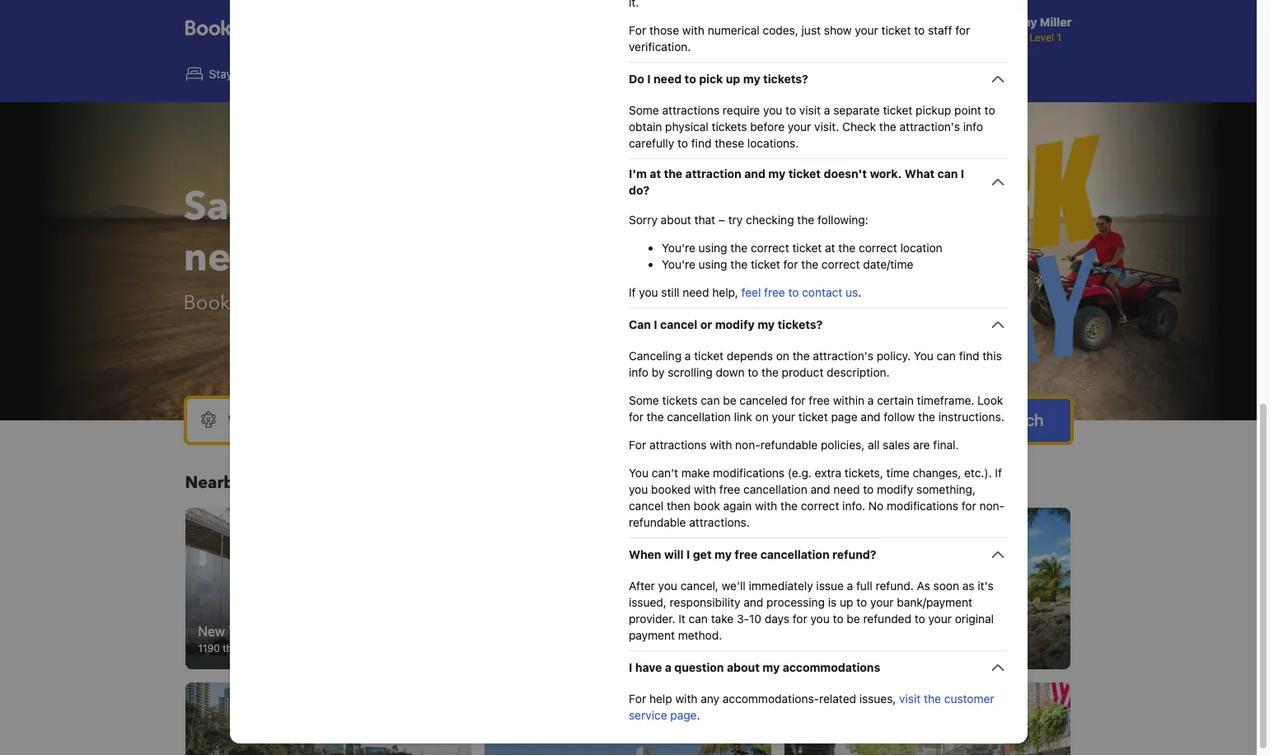 Task type: vqa. For each thing, say whether or not it's contained in the screenshot.
top tickets?
yes



Task type: describe. For each thing, give the bounding box(es) containing it.
feel free to contact us link
[[741, 285, 858, 299]]

the up if you still need help, feel free to contact us .
[[730, 257, 748, 271]]

you inside i'm at the attraction and my ticket doesn't work. what can i do? element
[[639, 285, 658, 299]]

canceled
[[740, 393, 788, 407]]

need inside dropdown button
[[654, 72, 682, 86]]

new
[[198, 624, 225, 639]]

i left "get"
[[687, 548, 690, 562]]

within
[[833, 393, 865, 407]]

the down "depends"
[[762, 365, 779, 379]]

you inside "some attractions require you to visit a separate ticket pickup point to obtain physical tickets before your visit. check the attraction's info carefully to find these locations."
[[763, 103, 782, 117]]

scrolling
[[668, 365, 713, 379]]

down
[[716, 365, 745, 379]]

on inside the some tickets can be canceled for free within a certain timeframe. look for the cancellation link on your ticket page and follow the instructions.
[[755, 410, 769, 424]]

0 vertical spatial non-
[[735, 438, 761, 452]]

your inside save up to 25% on your next adventure book attractions for less with a black friday deal
[[551, 180, 639, 234]]

attractions
[[621, 67, 679, 81]]

can inside the after you cancel, we'll immediately issue a full refund. as soon as it's issued, responsibility and processing is up to your bank/payment provider. it can take 3-10 days for you to be refunded to your original payment method.
[[689, 612, 708, 626]]

sorry
[[629, 213, 658, 227]]

canceling
[[629, 349, 682, 363]]

it's
[[978, 579, 994, 593]]

changes,
[[913, 466, 961, 480]]

search
[[992, 411, 1044, 430]]

to inside dropdown button
[[685, 72, 696, 86]]

ticket inside canceling a ticket depends on the attraction's policy. you can find this info by scrolling down to the product description.
[[694, 349, 724, 363]]

by
[[652, 365, 665, 379]]

for inside save up to 25% on your next adventure book attractions for less with a black friday deal
[[334, 289, 359, 317]]

0 vertical spatial tickets?
[[763, 72, 808, 86]]

can inside the some tickets can be canceled for free within a certain timeframe. look for the cancellation link on your ticket page and follow the instructions.
[[701, 393, 720, 407]]

cancellation inside the some tickets can be canceled for free within a certain timeframe. look for the cancellation link on your ticket page and follow the instructions.
[[667, 410, 731, 424]]

ticket inside i'm at the attraction and my ticket doesn't work. what can i do?
[[789, 167, 821, 181]]

refundable inside you can't make modifications (e.g. extra tickets, time changes, etc.). if you booked with free cancellation and need to modify something, cancel then book again with the correct info. no modifications for non- refundable attractions.
[[629, 515, 686, 529]]

get
[[693, 548, 712, 562]]

immediately
[[749, 579, 813, 593]]

less
[[364, 289, 398, 317]]

25%
[[395, 180, 482, 234]]

locations.
[[747, 136, 799, 150]]

a inside the some tickets can be canceled for free within a certain timeframe. look for the cancellation link on your ticket page and follow the instructions.
[[868, 393, 874, 407]]

info inside canceling a ticket depends on the attraction's policy. you can find this info by scrolling down to the product description.
[[629, 365, 649, 379]]

about inside i'm at the attraction and my ticket doesn't work. what can i do? element
[[661, 213, 691, 227]]

help
[[649, 692, 672, 706]]

stays link
[[172, 56, 252, 92]]

to inside for those with numerical codes, just show your ticket to staff for verification.
[[914, 23, 925, 37]]

it
[[679, 612, 686, 626]]

the inside visit the customer service page
[[924, 692, 941, 706]]

service
[[629, 708, 667, 722]]

1 you're from the top
[[662, 241, 695, 255]]

book
[[694, 499, 720, 513]]

the down the following: at the right top
[[839, 241, 856, 255]]

cancellation inside dropdown button
[[761, 548, 830, 562]]

for inside the after you cancel, we'll immediately issue a full refund. as soon as it's issued, responsibility and processing is up to your bank/payment provider. it can take 3-10 days for you to be refunded to your original payment method.
[[793, 612, 808, 626]]

a inside "some attractions require you to visit a separate ticket pickup point to obtain physical tickets before your visit. check the attraction's info carefully to find these locations."
[[824, 103, 830, 117]]

after
[[629, 579, 655, 593]]

–
[[719, 213, 725, 227]]

issue
[[816, 579, 844, 593]]

york
[[229, 624, 255, 639]]

new york 1190 things to do
[[198, 624, 279, 654]]

i right the do
[[647, 72, 651, 86]]

us
[[846, 285, 858, 299]]

to down the bank/payment
[[915, 612, 925, 626]]

instructions.
[[939, 410, 1005, 424]]

you down is
[[811, 612, 830, 626]]

and inside the after you cancel, we'll immediately issue a full refund. as soon as it's issued, responsibility and processing is up to your bank/payment provider. it can take 3-10 days for you to be refunded to your original payment method.
[[744, 595, 763, 609]]

new orleans image
[[785, 682, 1072, 755]]

2 using from the top
[[699, 257, 727, 271]]

visit inside "some attractions require you to visit a separate ticket pickup point to obtain physical tickets before your visit. check the attraction's info carefully to find these locations."
[[799, 103, 821, 117]]

tickets,
[[845, 466, 883, 480]]

my for about
[[763, 661, 780, 675]]

can i cancel or modify my tickets? element
[[629, 335, 1008, 531]]

attractions inside save up to 25% on your next adventure book attractions for less with a black friday deal
[[235, 289, 329, 317]]

to inside new york 1190 things to do
[[254, 642, 264, 654]]

question
[[674, 661, 724, 675]]

the up feel free to contact us link
[[801, 257, 819, 271]]

date/time
[[863, 257, 914, 271]]

any
[[701, 692, 720, 706]]

description.
[[827, 365, 890, 379]]

i'm
[[629, 167, 647, 181]]

contact
[[802, 285, 843, 299]]

require
[[723, 103, 760, 117]]

booking.com image
[[185, 20, 304, 40]]

extra
[[815, 466, 842, 480]]

you can't make modifications (e.g. extra tickets, time changes, etc.). if you booked with free cancellation and need to modify something, cancel then book again with the correct info. no modifications for non- refundable attractions.
[[629, 466, 1005, 529]]

can inside canceling a ticket depends on the attraction's policy. you can find this info by scrolling down to the product description.
[[937, 349, 956, 363]]

full
[[856, 579, 873, 593]]

1 vertical spatial .
[[697, 708, 700, 722]]

visit the customer service page link
[[629, 692, 995, 722]]

non- inside you can't make modifications (e.g. extra tickets, time changes, etc.). if you booked with free cancellation and need to modify something, cancel then book again with the correct info. no modifications for non- refundable attractions.
[[980, 499, 1005, 513]]

at inside i'm at the attraction and my ticket doesn't work. what can i do?
[[650, 167, 661, 181]]

1 vertical spatial modifications
[[887, 499, 959, 513]]

need inside i'm at the attraction and my ticket doesn't work. what can i do? element
[[683, 285, 709, 299]]

for inside for those with numerical codes, just show your ticket to staff for verification.
[[956, 23, 970, 37]]

for down product
[[791, 393, 806, 407]]

for help with any accommodations-related issues,
[[629, 692, 899, 706]]

for down canceling
[[629, 410, 644, 424]]

a inside save up to 25% on your next adventure book attractions for less with a black friday deal
[[445, 289, 456, 317]]

black
[[461, 289, 509, 317]]

117
[[798, 642, 813, 654]]

for inside you can't make modifications (e.g. extra tickets, time changes, etc.). if you booked with free cancellation and need to modify something, cancel then book again with the correct info. no modifications for non- refundable attractions.
[[962, 499, 977, 513]]

customer
[[944, 692, 995, 706]]

as
[[917, 579, 930, 593]]

this
[[983, 349, 1002, 363]]

follow
[[884, 410, 915, 424]]

up inside dropdown button
[[726, 72, 740, 86]]

up inside save up to 25% on your next adventure book attractions for less with a black friday deal
[[285, 180, 336, 234]]

things for west
[[816, 642, 845, 654]]

days
[[765, 612, 790, 626]]

do?
[[629, 183, 650, 197]]

policy.
[[877, 349, 911, 363]]

book
[[183, 289, 230, 317]]

as
[[963, 579, 975, 593]]

visit inside visit the customer service page
[[899, 692, 921, 706]]

have
[[635, 661, 662, 675]]

do for york
[[267, 642, 279, 654]]

(e.g.
[[788, 466, 812, 480]]

final.
[[933, 438, 959, 452]]

page inside the some tickets can be canceled for free within a certain timeframe. look for the cancellation link on your ticket page and follow the instructions.
[[831, 410, 858, 424]]

to inside you can't make modifications (e.g. extra tickets, time changes, etc.). if you booked with free cancellation and need to modify something, cancel then book again with the correct info. no modifications for non- refundable attractions.
[[863, 482, 874, 496]]

do i need to pick up my tickets?
[[629, 72, 808, 86]]

can't
[[652, 466, 678, 480]]

soon
[[934, 579, 960, 593]]

ticket inside for those with numerical codes, just show your ticket to staff for verification.
[[882, 23, 911, 37]]

airport
[[734, 67, 771, 81]]

physical
[[665, 120, 709, 134]]

2 you're from the top
[[662, 257, 695, 271]]

attraction's inside "some attractions require you to visit a separate ticket pickup point to obtain physical tickets before your visit. check the attraction's info carefully to find these locations."
[[900, 120, 960, 134]]

provider.
[[629, 612, 675, 626]]

modify inside dropdown button
[[715, 317, 755, 332]]

the inside "some attractions require you to visit a separate ticket pickup point to obtain physical tickets before your visit. check the attraction's info carefully to find these locations."
[[879, 120, 897, 134]]

can i cancel or modify my tickets?
[[629, 317, 823, 332]]

booked
[[651, 482, 691, 496]]

to inside save up to 25% on your next adventure book attractions for less with a black friday deal
[[345, 180, 385, 234]]

my right "get"
[[715, 548, 732, 562]]

time
[[887, 466, 910, 480]]

. inside i'm at the attraction and my ticket doesn't work. what can i do? element
[[858, 285, 862, 299]]

are
[[913, 438, 930, 452]]

to down taxis
[[786, 103, 796, 117]]

is
[[828, 595, 837, 609]]

1 using from the top
[[699, 241, 727, 255]]

with up book
[[694, 482, 716, 496]]

the up product
[[793, 349, 810, 363]]

modify inside you can't make modifications (e.g. extra tickets, time changes, etc.). if you booked with free cancellation and need to modify something, cancel then book again with the correct info. no modifications for non- refundable attractions.
[[877, 482, 914, 496]]

do for west
[[859, 642, 871, 654]]

method.
[[678, 628, 722, 642]]

after you cancel, we'll immediately issue a full refund. as soon as it's issued, responsibility and processing is up to your bank/payment provider. it can take 3-10 days for you to be refunded to your original payment method.
[[629, 579, 994, 642]]

on for depends
[[776, 349, 790, 363]]

refund?
[[833, 548, 877, 562]]

cancellation inside you can't make modifications (e.g. extra tickets, time changes, etc.). if you booked with free cancellation and need to modify something, cancel then book again with the correct info. no modifications for non- refundable attractions.
[[744, 482, 808, 496]]

numerical
[[708, 23, 760, 37]]

you inside you can't make modifications (e.g. extra tickets, time changes, etc.). if you booked with free cancellation and need to modify something, cancel then book again with the correct info. no modifications for non- refundable attractions.
[[629, 466, 649, 480]]

nearby destinations
[[185, 472, 346, 494]]

free inside the some tickets can be canceled for free within a certain timeframe. look for the cancellation link on your ticket page and follow the instructions.
[[809, 393, 830, 407]]

free inside i'm at the attraction and my ticket doesn't work. what can i do? element
[[764, 285, 785, 299]]

with up make
[[710, 438, 732, 452]]

issues,
[[860, 692, 896, 706]]

save
[[183, 180, 275, 234]]

i'm at the attraction and my ticket doesn't work. what can i do? element
[[629, 199, 1008, 301]]

my for modify
[[758, 317, 775, 332]]

do
[[629, 72, 644, 86]]

your inside the some tickets can be canceled for free within a certain timeframe. look for the cancellation link on your ticket page and follow the instructions.
[[772, 410, 795, 424]]

some for for
[[629, 393, 659, 407]]

the down timeframe. on the right of the page
[[918, 410, 936, 424]]

with left any
[[675, 692, 698, 706]]

ticket up the feel
[[751, 257, 780, 271]]

with inside save up to 25% on your next adventure book attractions for less with a black friday deal
[[403, 289, 440, 317]]

and inside the some tickets can be canceled for free within a certain timeframe. look for the cancellation link on your ticket page and follow the instructions.
[[861, 410, 881, 424]]

to down full at right bottom
[[857, 595, 867, 609]]

check
[[842, 120, 876, 134]]

visit the customer service page
[[629, 692, 995, 722]]

airport taxis
[[734, 67, 799, 81]]

to right point
[[985, 103, 995, 117]]

for for for those with numerical codes, just show your ticket to staff for verification.
[[629, 23, 646, 37]]

for for for help with any accommodations-related issues,
[[629, 692, 646, 706]]

to down is
[[833, 612, 844, 626]]

ticket inside "some attractions require you to visit a separate ticket pickup point to obtain physical tickets before your visit. check the attraction's info carefully to find these locations."
[[883, 103, 913, 117]]

still
[[661, 285, 680, 299]]

when will i get my free cancellation refund? button
[[629, 545, 1008, 565]]

following:
[[818, 213, 869, 227]]

to inside canceling a ticket depends on the attraction's policy. you can find this info by scrolling down to the product description.
[[748, 365, 758, 379]]



Task type: locate. For each thing, give the bounding box(es) containing it.
0 horizontal spatial if
[[629, 285, 636, 299]]

your inside for those with numerical codes, just show your ticket to staff for verification.
[[855, 23, 879, 37]]

the down 'by'
[[647, 410, 664, 424]]

key west image
[[785, 508, 1072, 669]]

1 vertical spatial cancellation
[[744, 482, 808, 496]]

the inside you can't make modifications (e.g. extra tickets, time changes, etc.). if you booked with free cancellation and need to modify something, cancel then book again with the correct info. no modifications for non- refundable attractions.
[[781, 499, 798, 513]]

if inside you can't make modifications (e.g. extra tickets, time changes, etc.). if you booked with free cancellation and need to modify something, cancel then book again with the correct info. no modifications for non- refundable attractions.
[[995, 466, 1002, 480]]

your inside "some attractions require you to visit a separate ticket pickup point to obtain physical tickets before your visit. check the attraction's info carefully to find these locations."
[[788, 120, 811, 134]]

page down the within in the bottom right of the page
[[831, 410, 858, 424]]

las vegas image
[[485, 508, 772, 669]]

0 horizontal spatial about
[[661, 213, 691, 227]]

at down the following: at the right top
[[825, 241, 835, 255]]

a
[[824, 103, 830, 117], [445, 289, 456, 317], [685, 349, 691, 363], [868, 393, 874, 407], [847, 579, 853, 593], [665, 661, 672, 675]]

key west 117 things to do
[[798, 624, 871, 654]]

staff
[[928, 23, 952, 37]]

1 vertical spatial attractions
[[235, 289, 329, 317]]

refundable
[[761, 438, 818, 452], [629, 515, 686, 529]]

2 for from the top
[[629, 438, 646, 452]]

just
[[802, 23, 821, 37]]

for inside for those with numerical codes, just show your ticket to staff for verification.
[[629, 23, 646, 37]]

you're up still
[[662, 257, 695, 271]]

0 horizontal spatial page
[[670, 708, 697, 722]]

0 horizontal spatial .
[[697, 708, 700, 722]]

0 vertical spatial refundable
[[761, 438, 818, 452]]

1 horizontal spatial about
[[727, 661, 760, 675]]

find inside canceling a ticket depends on the attraction's policy. you can find this info by scrolling down to the product description.
[[959, 349, 980, 363]]

1 vertical spatial up
[[285, 180, 336, 234]]

0 horizontal spatial attraction's
[[813, 349, 874, 363]]

info down point
[[963, 120, 983, 134]]

ticket inside the some tickets can be canceled for free within a certain timeframe. look for the cancellation link on your ticket page and follow the instructions.
[[799, 410, 828, 424]]

and inside i'm at the attraction and my ticket doesn't work. what can i do?
[[744, 167, 766, 181]]

i'm at the attraction and my ticket doesn't work. what can i do?
[[629, 167, 965, 197]]

0 vertical spatial find
[[691, 136, 712, 150]]

some tickets can be canceled for free within a certain timeframe. look for the cancellation link on your ticket page and follow the instructions.
[[629, 393, 1005, 424]]

0 horizontal spatial do
[[267, 642, 279, 654]]

with
[[682, 23, 705, 37], [403, 289, 440, 317], [710, 438, 732, 452], [694, 482, 716, 496], [755, 499, 777, 513], [675, 692, 698, 706]]

1 horizontal spatial need
[[683, 285, 709, 299]]

some for obtain
[[629, 103, 659, 117]]

nearby
[[185, 472, 244, 494]]

1 vertical spatial at
[[825, 241, 835, 255]]

and up 10
[[744, 595, 763, 609]]

0 vertical spatial modifications
[[713, 466, 785, 480]]

page
[[831, 410, 858, 424], [670, 708, 697, 722]]

1 vertical spatial attraction's
[[813, 349, 874, 363]]

1 horizontal spatial things
[[816, 642, 845, 654]]

if up can
[[629, 285, 636, 299]]

if you still need help, feel free to contact us .
[[629, 285, 862, 299]]

work.
[[870, 167, 902, 181]]

miami image
[[485, 682, 772, 755]]

1 horizontal spatial modifications
[[887, 499, 959, 513]]

for down the something,
[[962, 499, 977, 513]]

attraction's inside canceling a ticket depends on the attraction's policy. you can find this info by scrolling down to the product description.
[[813, 349, 874, 363]]

tickets
[[712, 120, 747, 134], [662, 393, 698, 407]]

0 vertical spatial attraction's
[[900, 120, 960, 134]]

airport taxis link
[[697, 56, 813, 92]]

0 vertical spatial visit
[[799, 103, 821, 117]]

1 vertical spatial for
[[629, 438, 646, 452]]

0 vertical spatial page
[[831, 410, 858, 424]]

for inside can i cancel or modify my tickets? element
[[629, 438, 646, 452]]

doesn't
[[824, 167, 867, 181]]

1190
[[198, 642, 220, 654]]

you're down that
[[662, 241, 695, 255]]

on right 25%
[[492, 180, 542, 234]]

west
[[823, 624, 854, 639]]

free right the feel
[[764, 285, 785, 299]]

2 do from the left
[[859, 642, 871, 654]]

be inside the some tickets can be canceled for free within a certain timeframe. look for the cancellation link on your ticket page and follow the instructions.
[[723, 393, 736, 407]]

1 vertical spatial need
[[683, 285, 709, 299]]

you inside you can't make modifications (e.g. extra tickets, time changes, etc.). if you booked with free cancellation and need to modify something, cancel then book again with the correct info. no modifications for non- refundable attractions.
[[629, 482, 648, 496]]

original
[[955, 612, 994, 626]]

do inside new york 1190 things to do
[[267, 642, 279, 654]]

attractions up can't
[[649, 438, 707, 452]]

the right "check" on the right top
[[879, 120, 897, 134]]

need right the do
[[654, 72, 682, 86]]

about left that
[[661, 213, 691, 227]]

0 vertical spatial you
[[914, 349, 934, 363]]

free
[[764, 285, 785, 299], [809, 393, 830, 407], [719, 482, 740, 496], [735, 548, 758, 562]]

san diego image
[[185, 682, 472, 755]]

a up visit.
[[824, 103, 830, 117]]

the inside i'm at the attraction and my ticket doesn't work. what can i do?
[[664, 167, 683, 181]]

at inside "you're using the correct ticket at the correct location you're using the ticket for the correct date/time"
[[825, 241, 835, 255]]

processing
[[767, 595, 825, 609]]

you right the after
[[658, 579, 677, 593]]

1 vertical spatial non-
[[980, 499, 1005, 513]]

visit.
[[814, 120, 839, 134]]

1 vertical spatial using
[[699, 257, 727, 271]]

0 vertical spatial using
[[699, 241, 727, 255]]

2 vertical spatial cancellation
[[761, 548, 830, 562]]

0 vertical spatial attractions
[[662, 103, 720, 117]]

cancellation down (e.g.
[[744, 482, 808, 496]]

do i need to pick up my tickets? button
[[629, 69, 1008, 89]]

1 vertical spatial cancel
[[629, 499, 664, 513]]

1 horizontal spatial refundable
[[761, 438, 818, 452]]

.
[[858, 285, 862, 299], [697, 708, 700, 722]]

and inside you can't make modifications (e.g. extra tickets, time changes, etc.). if you booked with free cancellation and need to modify something, cancel then book again with the correct info. no modifications for non- refundable attractions.
[[811, 482, 830, 496]]

search button
[[966, 399, 1071, 442]]

i'm at the attraction and my ticket doesn't work. what can i do? button
[[629, 166, 1008, 199]]

a inside i have a question about my accommodations dropdown button
[[665, 661, 672, 675]]

0 vertical spatial some
[[629, 103, 659, 117]]

to left contact at the right top of page
[[788, 285, 799, 299]]

to left 25%
[[345, 180, 385, 234]]

attractions for some
[[662, 103, 720, 117]]

1 vertical spatial if
[[995, 466, 1002, 480]]

0 vertical spatial cancel
[[660, 317, 698, 332]]

up inside the after you cancel, we'll immediately issue a full refund. as soon as it's issued, responsibility and processing is up to your bank/payment provider. it can take 3-10 days for you to be refunded to your original payment method.
[[840, 595, 854, 609]]

3 for from the top
[[629, 692, 646, 706]]

to inside key west 117 things to do
[[847, 642, 857, 654]]

destinations
[[248, 472, 346, 494]]

1 vertical spatial tickets?
[[778, 317, 823, 332]]

for left less
[[334, 289, 359, 317]]

correct
[[751, 241, 789, 255], [859, 241, 897, 255], [822, 257, 860, 271], [801, 499, 839, 513]]

cancel inside dropdown button
[[660, 317, 698, 332]]

for inside "you're using the correct ticket at the correct location you're using the ticket for the correct date/time"
[[783, 257, 798, 271]]

i have a question about my accommodations
[[629, 661, 881, 675]]

can i cancel or modify my tickets? button
[[629, 315, 1008, 335]]

non-
[[735, 438, 761, 452], [980, 499, 1005, 513]]

tickets up these
[[712, 120, 747, 134]]

bank/payment
[[897, 595, 973, 609]]

0 vertical spatial .
[[858, 285, 862, 299]]

checking
[[746, 213, 794, 227]]

some inside the some tickets can be canceled for free within a certain timeframe. look for the cancellation link on your ticket page and follow the instructions.
[[629, 393, 659, 407]]

my
[[743, 72, 760, 86], [768, 167, 786, 181], [758, 317, 775, 332], [715, 548, 732, 562], [763, 661, 780, 675]]

attractions link
[[584, 56, 693, 92]]

0 vertical spatial about
[[661, 213, 691, 227]]

depends
[[727, 349, 773, 363]]

2 some from the top
[[629, 393, 659, 407]]

new york image
[[185, 508, 472, 669]]

for
[[956, 23, 970, 37], [783, 257, 798, 271], [334, 289, 359, 317], [791, 393, 806, 407], [629, 410, 644, 424], [962, 499, 977, 513], [793, 612, 808, 626]]

a up scrolling
[[685, 349, 691, 363]]

at right i'm
[[650, 167, 661, 181]]

1 for from the top
[[629, 23, 646, 37]]

friday
[[514, 289, 569, 317]]

to inside i'm at the attraction and my ticket doesn't work. what can i do? element
[[788, 285, 799, 299]]

1 vertical spatial page
[[670, 708, 697, 722]]

etc.).
[[964, 466, 992, 480]]

tickets down scrolling
[[662, 393, 698, 407]]

the down try
[[730, 241, 748, 255]]

1 vertical spatial you
[[629, 466, 649, 480]]

some inside "some attractions require you to visit a separate ticket pickup point to obtain physical tickets before your visit. check the attraction's info carefully to find these locations."
[[629, 103, 659, 117]]

non- down link
[[735, 438, 761, 452]]

need inside you can't make modifications (e.g. extra tickets, time changes, etc.). if you booked with free cancellation and need to modify something, cancel then book again with the correct info. no modifications for non- refundable attractions.
[[834, 482, 860, 496]]

your
[[855, 23, 879, 37], [788, 120, 811, 134], [551, 180, 639, 234], [772, 410, 795, 424], [870, 595, 894, 609], [929, 612, 952, 626]]

on inside save up to 25% on your next adventure book attractions for less with a black friday deal
[[492, 180, 542, 234]]

free inside you can't make modifications (e.g. extra tickets, time changes, etc.). if you booked with free cancellation and need to modify something, cancel then book again with the correct info. no modifications for non- refundable attractions.
[[719, 482, 740, 496]]

cancellation left link
[[667, 410, 731, 424]]

0 horizontal spatial find
[[691, 136, 712, 150]]

modify right or
[[715, 317, 755, 332]]

accommodations-
[[723, 692, 819, 706]]

0 horizontal spatial modifications
[[713, 466, 785, 480]]

to down physical
[[677, 136, 688, 150]]

my up require
[[743, 72, 760, 86]]

modify down time on the bottom right
[[877, 482, 914, 496]]

2 things from the left
[[816, 642, 845, 654]]

modifications down the something,
[[887, 499, 959, 513]]

attractions inside can i cancel or modify my tickets? element
[[649, 438, 707, 452]]

again
[[723, 499, 752, 513]]

1 horizontal spatial find
[[959, 349, 980, 363]]

things for york
[[223, 642, 252, 654]]

1 horizontal spatial .
[[858, 285, 862, 299]]

link
[[734, 410, 752, 424]]

things inside key west 117 things to do
[[816, 642, 845, 654]]

will
[[664, 548, 684, 562]]

0 horizontal spatial up
[[285, 180, 336, 234]]

1 horizontal spatial tickets
[[712, 120, 747, 134]]

can right it
[[689, 612, 708, 626]]

0 vertical spatial be
[[723, 393, 736, 407]]

2 vertical spatial for
[[629, 692, 646, 706]]

show
[[824, 23, 852, 37]]

sorry about that – try checking the following:
[[629, 213, 869, 227]]

pick
[[699, 72, 723, 86]]

i right what on the top
[[961, 167, 965, 181]]

attraction's down pickup
[[900, 120, 960, 134]]

0 vertical spatial cancellation
[[667, 410, 731, 424]]

using down that
[[699, 241, 727, 255]]

sales
[[883, 438, 910, 452]]

10
[[749, 612, 762, 626]]

1 horizontal spatial if
[[995, 466, 1002, 480]]

0 horizontal spatial things
[[223, 642, 252, 654]]

1 horizontal spatial on
[[755, 410, 769, 424]]

the right i'm
[[664, 167, 683, 181]]

do inside key west 117 things to do
[[859, 642, 871, 654]]

carefully
[[629, 136, 674, 150]]

1 horizontal spatial attraction's
[[900, 120, 960, 134]]

you right policy.
[[914, 349, 934, 363]]

free left the within in the bottom right of the page
[[809, 393, 830, 407]]

refundable down then
[[629, 515, 686, 529]]

1 vertical spatial find
[[959, 349, 980, 363]]

for for for attractions with non-refundable policies, all sales are final.
[[629, 438, 646, 452]]

what
[[905, 167, 935, 181]]

1 horizontal spatial non-
[[980, 499, 1005, 513]]

tickets inside the some tickets can be canceled for free within a certain timeframe. look for the cancellation link on your ticket page and follow the instructions.
[[662, 393, 698, 407]]

can right what on the top
[[938, 167, 958, 181]]

correct up the us
[[822, 257, 860, 271]]

0 vertical spatial tickets
[[712, 120, 747, 134]]

be inside the after you cancel, we'll immediately issue a full refund. as soon as it's issued, responsibility and processing is up to your bank/payment provider. it can take 3-10 days for you to be refunded to your original payment method.
[[847, 612, 860, 626]]

attraction
[[685, 167, 742, 181]]

taxis
[[774, 67, 799, 81]]

with right less
[[403, 289, 440, 317]]

no
[[869, 499, 884, 513]]

to down "depends"
[[748, 365, 758, 379]]

0 horizontal spatial on
[[492, 180, 542, 234]]

i
[[647, 72, 651, 86], [961, 167, 965, 181], [654, 317, 657, 332], [687, 548, 690, 562], [629, 661, 632, 675]]

1 things from the left
[[223, 642, 252, 654]]

free inside dropdown button
[[735, 548, 758, 562]]

0 horizontal spatial visit
[[799, 103, 821, 117]]

2 vertical spatial attractions
[[649, 438, 707, 452]]

cancel inside you can't make modifications (e.g. extra tickets, time changes, etc.). if you booked with free cancellation and need to modify something, cancel then book again with the correct info. no modifications for non- refundable attractions.
[[629, 499, 664, 513]]

for those with numerical codes, just show your ticket to staff for verification.
[[629, 23, 970, 54]]

1 vertical spatial on
[[776, 349, 790, 363]]

look
[[978, 393, 1003, 407]]

1 horizontal spatial up
[[726, 72, 740, 86]]

policies,
[[821, 438, 865, 452]]

1 horizontal spatial page
[[831, 410, 858, 424]]

if inside i'm at the attraction and my ticket doesn't work. what can i do? element
[[629, 285, 636, 299]]

a left full at right bottom
[[847, 579, 853, 593]]

to down the west
[[847, 642, 857, 654]]

product
[[782, 365, 824, 379]]

attractions inside "some attractions require you to visit a separate ticket pickup point to obtain physical tickets before your visit. check the attraction's info carefully to find these locations."
[[662, 103, 720, 117]]

to left pick
[[685, 72, 696, 86]]

and down locations.
[[744, 167, 766, 181]]

visit right issues, on the bottom right of the page
[[899, 692, 921, 706]]

find inside "some attractions require you to visit a separate ticket pickup point to obtain physical tickets before your visit. check the attraction's info carefully to find these locations."
[[691, 136, 712, 150]]

1 horizontal spatial you
[[914, 349, 934, 363]]

0 vertical spatial if
[[629, 285, 636, 299]]

things inside new york 1190 things to do
[[223, 642, 252, 654]]

0 horizontal spatial need
[[654, 72, 682, 86]]

0 horizontal spatial info
[[629, 365, 649, 379]]

free up again
[[719, 482, 740, 496]]

visit up visit.
[[799, 103, 821, 117]]

0 vertical spatial need
[[654, 72, 682, 86]]

certain
[[877, 393, 914, 407]]

non- down etc.).
[[980, 499, 1005, 513]]

0 vertical spatial modify
[[715, 317, 755, 332]]

page inside visit the customer service page
[[670, 708, 697, 722]]

you're
[[662, 241, 695, 255], [662, 257, 695, 271]]

up right is
[[840, 595, 854, 609]]

1 vertical spatial refundable
[[629, 515, 686, 529]]

2 vertical spatial on
[[755, 410, 769, 424]]

my inside i'm at the attraction and my ticket doesn't work. what can i do?
[[768, 167, 786, 181]]

i left have
[[629, 661, 632, 675]]

ticket up feel free to contact us link
[[792, 241, 822, 255]]

0 horizontal spatial refundable
[[629, 515, 686, 529]]

1 vertical spatial you're
[[662, 257, 695, 271]]

all
[[868, 438, 880, 452]]

1 vertical spatial visit
[[899, 692, 921, 706]]

to left staff
[[914, 23, 925, 37]]

1 vertical spatial modify
[[877, 482, 914, 496]]

i inside i'm at the attraction and my ticket doesn't work. what can i do?
[[961, 167, 965, 181]]

0 vertical spatial for
[[629, 23, 646, 37]]

correct up date/time
[[859, 241, 897, 255]]

1 horizontal spatial modify
[[877, 482, 914, 496]]

you left still
[[639, 285, 658, 299]]

info inside "some attractions require you to visit a separate ticket pickup point to obtain physical tickets before your visit. check the attraction's info carefully to find these locations."
[[963, 120, 983, 134]]

and down the within in the bottom right of the page
[[861, 410, 881, 424]]

correct inside you can't make modifications (e.g. extra tickets, time changes, etc.). if you booked with free cancellation and need to modify something, cancel then book again with the correct info. no modifications for non- refundable attractions.
[[801, 499, 839, 513]]

some
[[629, 103, 659, 117], [629, 393, 659, 407]]

attractions for for
[[649, 438, 707, 452]]

for right staff
[[956, 23, 970, 37]]

to down tickets,
[[863, 482, 874, 496]]

0 horizontal spatial you
[[629, 466, 649, 480]]

2 vertical spatial need
[[834, 482, 860, 496]]

ticket
[[882, 23, 911, 37], [883, 103, 913, 117], [789, 167, 821, 181], [792, 241, 822, 255], [751, 257, 780, 271], [694, 349, 724, 363], [799, 410, 828, 424]]

0 vertical spatial on
[[492, 180, 542, 234]]

refunded
[[863, 612, 912, 626]]

2 vertical spatial up
[[840, 595, 854, 609]]

issued,
[[629, 595, 667, 609]]

using up help,
[[699, 257, 727, 271]]

tickets inside "some attractions require you to visit a separate ticket pickup point to obtain physical tickets before your visit. check the attraction's info carefully to find these locations."
[[712, 120, 747, 134]]

you inside canceling a ticket depends on the attraction's policy. you can find this info by scrolling down to the product description.
[[914, 349, 934, 363]]

my for and
[[768, 167, 786, 181]]

1 vertical spatial tickets
[[662, 393, 698, 407]]

1 vertical spatial info
[[629, 365, 649, 379]]

a inside the after you cancel, we'll immediately issue a full refund. as soon as it's issued, responsibility and processing is up to your bank/payment provider. it can take 3-10 days for you to be refunded to your original payment method.
[[847, 579, 853, 593]]

can inside i'm at the attraction and my ticket doesn't work. what can i do?
[[938, 167, 958, 181]]

the right checking
[[797, 213, 815, 227]]

about inside dropdown button
[[727, 661, 760, 675]]

correct down checking
[[751, 241, 789, 255]]

accommodations
[[783, 661, 881, 675]]

need up info.
[[834, 482, 860, 496]]

if
[[629, 285, 636, 299], [995, 466, 1002, 480]]

with right again
[[755, 499, 777, 513]]

0 vertical spatial at
[[650, 167, 661, 181]]

1 vertical spatial some
[[629, 393, 659, 407]]

up right save
[[285, 180, 336, 234]]

0 horizontal spatial tickets
[[662, 393, 698, 407]]

0 vertical spatial up
[[726, 72, 740, 86]]

pickup
[[916, 103, 951, 117]]

attractions down "next" at the left top of page
[[235, 289, 329, 317]]

2 horizontal spatial need
[[834, 482, 860, 496]]

attractions up physical
[[662, 103, 720, 117]]

1 horizontal spatial do
[[859, 642, 871, 654]]

my up "depends"
[[758, 317, 775, 332]]

a inside canceling a ticket depends on the attraction's policy. you can find this info by scrolling down to the product description.
[[685, 349, 691, 363]]

some up obtain
[[629, 103, 659, 117]]

0 horizontal spatial be
[[723, 393, 736, 407]]

1 do from the left
[[267, 642, 279, 654]]

for up feel free to contact us link
[[783, 257, 798, 271]]

can
[[938, 167, 958, 181], [937, 349, 956, 363], [701, 393, 720, 407], [689, 612, 708, 626]]

a left black
[[445, 289, 456, 317]]

related
[[819, 692, 856, 706]]

a right the within in the bottom right of the page
[[868, 393, 874, 407]]

with right those
[[682, 23, 705, 37]]

can down down
[[701, 393, 720, 407]]

can up timeframe. on the right of the page
[[937, 349, 956, 363]]

with inside for those with numerical codes, just show your ticket to staff for verification.
[[682, 23, 705, 37]]

things down york
[[223, 642, 252, 654]]

i right can
[[654, 317, 657, 332]]

2 horizontal spatial on
[[776, 349, 790, 363]]

0 vertical spatial you're
[[662, 241, 695, 255]]

0 horizontal spatial non-
[[735, 438, 761, 452]]

cancellation
[[667, 410, 731, 424], [744, 482, 808, 496], [761, 548, 830, 562]]

free up we'll on the right of page
[[735, 548, 758, 562]]

0 vertical spatial info
[[963, 120, 983, 134]]

1 some from the top
[[629, 103, 659, 117]]

ticket left pickup
[[883, 103, 913, 117]]

we'll
[[722, 579, 746, 593]]

2 horizontal spatial up
[[840, 595, 854, 609]]

be left refunded
[[847, 612, 860, 626]]

on inside canceling a ticket depends on the attraction's policy. you can find this info by scrolling down to the product description.
[[776, 349, 790, 363]]

1 vertical spatial about
[[727, 661, 760, 675]]

cancellation up immediately
[[761, 548, 830, 562]]

on for 25%
[[492, 180, 542, 234]]

a right have
[[665, 661, 672, 675]]

some down 'by'
[[629, 393, 659, 407]]

some attractions require you to visit a separate ticket pickup point to obtain physical tickets before your visit. check the attraction's info carefully to find these locations.
[[629, 103, 995, 150]]

0 horizontal spatial modify
[[715, 317, 755, 332]]

take
[[711, 612, 734, 626]]

1 horizontal spatial at
[[825, 241, 835, 255]]

do down refunded
[[859, 642, 871, 654]]



